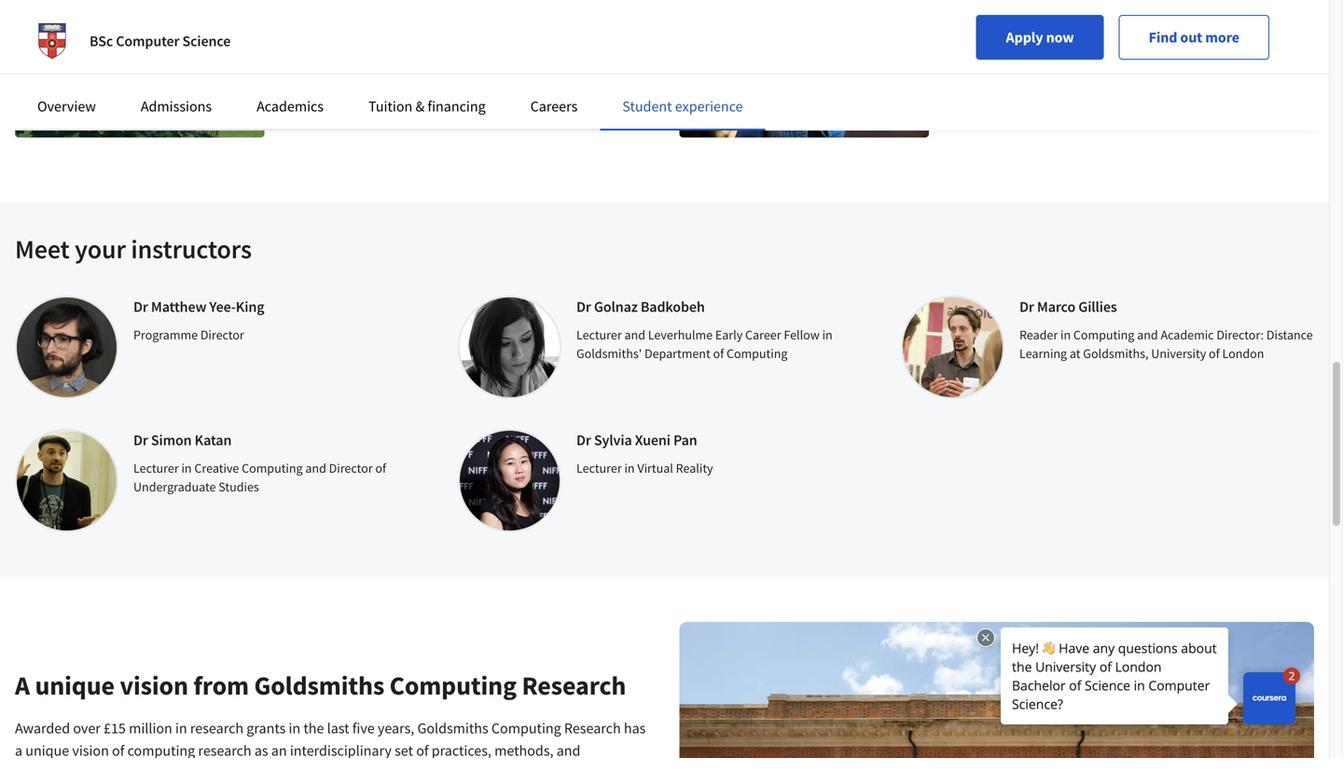 Task type: vqa. For each thing, say whether or not it's contained in the screenshot.
the specialized
no



Task type: locate. For each thing, give the bounding box(es) containing it.
1 horizontal spatial a
[[349, 104, 356, 122]]

week
[[959, 81, 992, 100]]

of inside lecturer in creative computing and director of undergraduate studies
[[375, 460, 386, 477]]

research up has
[[522, 669, 626, 702]]

lecturer inside lecturer and leverhulme early career fellow in goldsmiths' department of computing
[[576, 326, 622, 343]]

dr left golnaz
[[576, 298, 591, 316]]

0 horizontal spatial your
[[75, 233, 126, 265]]

dr left sylvia
[[576, 431, 591, 450]]

reader in computing and academic director: distance learning at goldsmiths, university of london
[[1019, 326, 1313, 362]]

university
[[1151, 345, 1206, 362]]

careers
[[530, 97, 578, 116]]

early
[[715, 326, 743, 343]]

career
[[745, 326, 781, 343]]

1 vertical spatial the
[[303, 719, 324, 738]]

has
[[624, 719, 646, 738]]

computing inside awarded over £15 million in research grants in the last five years, goldsmiths computing research has a unique vision of computing research as an interdisciplinary set of practices, methods, an
[[491, 719, 561, 738]]

distance
[[1266, 326, 1313, 343]]

done
[[1214, 59, 1246, 77]]

lecturer down sylvia
[[576, 460, 622, 477]]

computing inside lecturer and leverhulme early career fellow in goldsmiths' department of computing
[[727, 345, 788, 362]]

director
[[200, 326, 244, 343], [329, 460, 373, 477]]

student experience
[[622, 97, 743, 116]]

research left has
[[564, 719, 621, 738]]

meet your instructors
[[15, 233, 252, 265]]

goldsmiths up "practices,"
[[417, 719, 488, 738]]

dr left marco
[[1019, 298, 1034, 316]]

research
[[190, 719, 244, 738], [198, 742, 251, 758]]

vision
[[120, 669, 188, 702], [72, 742, 109, 758]]

goldsmiths
[[254, 669, 384, 702], [417, 719, 488, 738]]

in inside lecturer in creative computing and director of undergraduate studies
[[181, 460, 192, 477]]

a inside walk through case studies and special projects alongside instructors, developing real-world computing skills and building a portfolio you can showcase to employers.
[[349, 104, 356, 122]]

a for unique
[[15, 742, 22, 758]]

the
[[1293, 59, 1314, 77], [303, 719, 324, 738]]

computing up to
[[508, 81, 576, 100]]

with
[[959, 59, 987, 77]]

admissions
[[141, 97, 212, 116]]

xueni
[[635, 431, 670, 450]]

dr up programme
[[133, 298, 148, 316]]

computing down career
[[727, 345, 788, 362]]

virtual
[[637, 460, 673, 477]]

times,
[[1043, 59, 1082, 77]]

1 horizontal spatial computing
[[508, 81, 576, 100]]

last
[[327, 719, 349, 738]]

1 vertical spatial vision
[[72, 742, 109, 758]]

academic
[[1161, 326, 1214, 343]]

research left as
[[198, 742, 251, 758]]

0 vertical spatial unique
[[35, 669, 115, 702]]

unique up over
[[35, 669, 115, 702]]

2 horizontal spatial your
[[1107, 59, 1136, 77]]

your up for
[[1107, 59, 1136, 77]]

in up undergraduate
[[181, 460, 192, 477]]

of
[[713, 345, 724, 362], [1209, 345, 1220, 362], [375, 460, 386, 477], [112, 742, 124, 758], [416, 742, 429, 758]]

1 horizontal spatial the
[[1293, 59, 1314, 77]]

special
[[486, 59, 530, 77]]

studies
[[411, 59, 456, 77]]

vision up million on the bottom left of the page
[[120, 669, 188, 702]]

goldsmiths up last
[[254, 669, 384, 702]]

director inside lecturer in creative computing and director of undergraduate studies
[[329, 460, 373, 477]]

learning
[[1019, 345, 1067, 362]]

your right meet
[[75, 233, 126, 265]]

0 vertical spatial computing
[[508, 81, 576, 100]]

2 vertical spatial your
[[75, 233, 126, 265]]

bsc computer science
[[90, 32, 231, 50]]

bsc
[[90, 32, 113, 50]]

0 vertical spatial the
[[1293, 59, 1314, 77]]

0 horizontal spatial the
[[303, 719, 324, 738]]

lecturer up 'goldsmiths''
[[576, 326, 622, 343]]

unique inside awarded over £15 million in research grants in the last five years, goldsmiths computing research has a unique vision of computing research as an interdisciplinary set of practices, methods, an
[[25, 742, 69, 758]]

0 vertical spatial vision
[[120, 669, 188, 702]]

case
[[381, 59, 408, 77]]

and inside reader in computing and academic director: distance learning at goldsmiths, university of london
[[1137, 326, 1158, 343]]

in right "fellow"
[[822, 326, 833, 343]]

the inside awarded over £15 million in research grants in the last five years, goldsmiths computing research has a unique vision of computing research as an interdisciplinary set of practices, methods, an
[[303, 719, 324, 738]]

methods,
[[494, 742, 554, 758]]

0 horizontal spatial vision
[[72, 742, 109, 758]]

years,
[[378, 719, 414, 738]]

in left virtual
[[624, 460, 635, 477]]

1 vertical spatial research
[[564, 719, 621, 738]]

lecturer for sylvia
[[576, 460, 622, 477]]

0 horizontal spatial a
[[15, 742, 22, 758]]

dr for dr sylvia xueni pan
[[576, 431, 591, 450]]

apply
[[1006, 28, 1043, 47]]

king
[[236, 298, 264, 316]]

computing up methods,
[[491, 719, 561, 738]]

a
[[349, 104, 356, 122], [15, 742, 22, 758]]

yee-
[[209, 298, 236, 316]]

vision down over
[[72, 742, 109, 758]]

in up the at
[[1060, 326, 1071, 343]]

research down from
[[190, 719, 244, 738]]

lecturer up undergraduate
[[133, 460, 179, 477]]

study on your own schedule with no class times, get your coursework done during the week when it's convenient for you.
[[959, 33, 1314, 100]]

1 vertical spatial goldsmiths
[[417, 719, 488, 738]]

the right during
[[1293, 59, 1314, 77]]

london
[[1222, 345, 1264, 362]]

on
[[1000, 33, 1016, 51]]

lecturer inside lecturer in creative computing and director of undergraduate studies
[[133, 460, 179, 477]]

real-
[[441, 81, 469, 100]]

dr
[[133, 298, 148, 316], [576, 298, 591, 316], [1019, 298, 1034, 316], [133, 431, 148, 450], [576, 431, 591, 450]]

golnaz
[[594, 298, 638, 316]]

coursework
[[1139, 59, 1211, 77]]

leverhulme
[[648, 326, 713, 343]]

1 vertical spatial a
[[15, 742, 22, 758]]

and inside lecturer in creative computing and director of undergraduate studies
[[305, 460, 326, 477]]

the left last
[[303, 719, 324, 738]]

0 vertical spatial a
[[349, 104, 356, 122]]

experience
[[675, 97, 743, 116]]

a inside awarded over £15 million in research grants in the last five years, goldsmiths computing research has a unique vision of computing research as an interdisciplinary set of practices, methods, an
[[15, 742, 22, 758]]

dr for dr matthew yee-king
[[133, 298, 148, 316]]

unique down awarded
[[25, 742, 69, 758]]

a down 'instructors,'
[[349, 104, 356, 122]]

research
[[522, 669, 626, 702], [564, 719, 621, 738]]

through
[[327, 59, 378, 77]]

computing inside awarded over £15 million in research grants in the last five years, goldsmiths computing research has a unique vision of computing research as an interdisciplinary set of practices, methods, an
[[127, 742, 195, 758]]

1 vertical spatial computing
[[127, 742, 195, 758]]

can
[[443, 104, 465, 122]]

1 vertical spatial director
[[329, 460, 373, 477]]

a down awarded
[[15, 742, 22, 758]]

admissions link
[[141, 97, 212, 116]]

0 vertical spatial research
[[190, 719, 244, 738]]

0 vertical spatial director
[[200, 326, 244, 343]]

dr left simon
[[133, 431, 148, 450]]

0 horizontal spatial computing
[[127, 742, 195, 758]]

university of london logo image
[[30, 19, 75, 63]]

for
[[1125, 81, 1143, 100]]

five
[[352, 719, 375, 738]]

1 vertical spatial unique
[[25, 742, 69, 758]]

awarded
[[15, 719, 70, 738]]

in inside lecturer and leverhulme early career fellow in goldsmiths' department of computing
[[822, 326, 833, 343]]

dr golnaz badkobeh
[[576, 298, 705, 316]]

study
[[959, 33, 997, 51]]

in right million on the bottom left of the page
[[175, 719, 187, 738]]

computing
[[1073, 326, 1134, 343], [727, 345, 788, 362], [242, 460, 303, 477], [390, 669, 517, 702], [491, 719, 561, 738]]

0 horizontal spatial director
[[200, 326, 244, 343]]

portfolio
[[359, 104, 414, 122]]

goldsmiths inside awarded over £15 million in research grants in the last five years, goldsmiths computing research has a unique vision of computing research as an interdisciplinary set of practices, methods, an
[[417, 719, 488, 738]]

your right on
[[1019, 33, 1049, 51]]

1 horizontal spatial director
[[329, 460, 373, 477]]

0 vertical spatial goldsmiths
[[254, 669, 384, 702]]

1 horizontal spatial vision
[[120, 669, 188, 702]]

lecturer for golnaz
[[576, 326, 622, 343]]

dr sylvia xueni pan image
[[458, 429, 561, 533]]

and
[[459, 59, 483, 77], [613, 81, 637, 100], [624, 326, 645, 343], [1137, 326, 1158, 343], [305, 460, 326, 477]]

sylvia
[[594, 431, 632, 450]]

1 horizontal spatial goldsmiths
[[417, 719, 488, 738]]

no
[[990, 59, 1007, 77]]

undergraduate
[[133, 478, 216, 495]]

dr matthew yee-king image
[[15, 296, 118, 399]]

reader
[[1019, 326, 1058, 343]]

employers.
[[548, 104, 617, 122]]

computing
[[508, 81, 576, 100], [127, 742, 195, 758]]

practices,
[[432, 742, 491, 758]]

you
[[417, 104, 440, 122]]

computing down million on the bottom left of the page
[[127, 742, 195, 758]]

computing up studies
[[242, 460, 303, 477]]

it's
[[1032, 81, 1050, 100]]

director:
[[1217, 326, 1264, 343]]

computing up goldsmiths,
[[1073, 326, 1134, 343]]

developing
[[368, 81, 438, 100]]

department
[[644, 345, 710, 362]]

as
[[254, 742, 268, 758]]

find out more
[[1149, 28, 1240, 47]]

world
[[469, 81, 505, 100]]

0 vertical spatial your
[[1019, 33, 1049, 51]]



Task type: describe. For each thing, give the bounding box(es) containing it.
of inside lecturer and leverhulme early career fellow in goldsmiths' department of computing
[[713, 345, 724, 362]]

student experience link
[[622, 97, 743, 116]]

walk
[[294, 59, 325, 77]]

programme
[[133, 326, 198, 343]]

million
[[129, 719, 172, 738]]

overview link
[[37, 97, 96, 116]]

goldsmiths,
[[1083, 345, 1149, 362]]

computing inside lecturer in creative computing and director of undergraduate studies
[[242, 460, 303, 477]]

£15
[[104, 719, 126, 738]]

get
[[1085, 59, 1104, 77]]

dr for dr golnaz badkobeh
[[576, 298, 591, 316]]

class
[[1010, 59, 1040, 77]]

tuition & financing
[[368, 97, 486, 116]]

overview
[[37, 97, 96, 116]]

science
[[182, 32, 231, 50]]

dr simon katan
[[133, 431, 232, 450]]

&
[[415, 97, 425, 116]]

of inside reader in computing and academic director: distance learning at goldsmiths, university of london
[[1209, 345, 1220, 362]]

programme director
[[133, 326, 244, 343]]

computer
[[116, 32, 179, 50]]

tuition & financing link
[[368, 97, 486, 116]]

over
[[73, 719, 101, 738]]

dr for dr marco gillies
[[1019, 298, 1034, 316]]

lecturer for simon
[[133, 460, 179, 477]]

projects
[[533, 59, 583, 77]]

a for portfolio
[[349, 104, 356, 122]]

set
[[395, 742, 413, 758]]

computing up "practices,"
[[390, 669, 517, 702]]

academics link
[[257, 97, 324, 116]]

find out more button
[[1119, 15, 1269, 60]]

katan
[[195, 431, 232, 450]]

awarded over £15 million in research grants in the last five years, goldsmiths computing research has a unique vision of computing research as an interdisciplinary set of practices, methods, an
[[15, 719, 646, 758]]

the inside study on your own schedule with no class times, get your coursework done during the week when it's convenient for you.
[[1293, 59, 1314, 77]]

walk through case studies and special projects alongside instructors, developing real-world computing skills and building a portfolio you can showcase to employers.
[[294, 59, 647, 122]]

careers link
[[530, 97, 578, 116]]

in inside reader in computing and academic director: distance learning at goldsmiths, university of london
[[1060, 326, 1071, 343]]

marco
[[1037, 298, 1076, 316]]

a
[[15, 669, 30, 702]]

apply now button
[[976, 15, 1104, 60]]

schedule
[[1083, 33, 1141, 51]]

dr sylvia xueni pan
[[576, 431, 697, 450]]

dr for dr simon katan
[[133, 431, 148, 450]]

badkobeh
[[641, 298, 705, 316]]

dr golnaz badkobeh image
[[458, 296, 561, 399]]

computing inside walk through case studies and special projects alongside instructors, developing real-world computing skills and building a portfolio you can showcase to employers.
[[508, 81, 576, 100]]

dr marco gillies
[[1019, 298, 1117, 316]]

0 horizontal spatial goldsmiths
[[254, 669, 384, 702]]

a unique vision from goldsmiths computing research
[[15, 669, 626, 702]]

grants
[[246, 719, 286, 738]]

own
[[1052, 33, 1080, 51]]

1 vertical spatial your
[[1107, 59, 1136, 77]]

dr marco gillies image
[[901, 296, 1005, 399]]

at
[[1070, 345, 1081, 362]]

more
[[1205, 28, 1240, 47]]

tuition
[[368, 97, 412, 116]]

you.
[[1146, 81, 1173, 100]]

0 vertical spatial research
[[522, 669, 626, 702]]

lecturer and leverhulme early career fellow in goldsmiths' department of computing
[[576, 326, 833, 362]]

1 horizontal spatial your
[[1019, 33, 1049, 51]]

matthew
[[151, 298, 206, 316]]

and inside lecturer and leverhulme early career fellow in goldsmiths' department of computing
[[624, 326, 645, 343]]

to
[[532, 104, 545, 122]]

interdisciplinary
[[290, 742, 392, 758]]

simon
[[151, 431, 192, 450]]

academics
[[257, 97, 324, 116]]

in right grants
[[289, 719, 300, 738]]

during
[[1249, 59, 1290, 77]]

dr simon katan image
[[15, 429, 118, 533]]

creative
[[194, 460, 239, 477]]

computing inside reader in computing and academic director: distance learning at goldsmiths, university of london
[[1073, 326, 1134, 343]]

dr matthew yee-king
[[133, 298, 264, 316]]

1 vertical spatial research
[[198, 742, 251, 758]]

now
[[1046, 28, 1074, 47]]

vision inside awarded over £15 million in research grants in the last five years, goldsmiths computing research has a unique vision of computing research as an interdisciplinary set of practices, methods, an
[[72, 742, 109, 758]]

research inside awarded over £15 million in research grants in the last five years, goldsmiths computing research has a unique vision of computing research as an interdisciplinary set of practices, methods, an
[[564, 719, 621, 738]]

apply now
[[1006, 28, 1074, 47]]

building
[[294, 104, 346, 122]]

gillies
[[1078, 298, 1117, 316]]

instructors,
[[294, 81, 365, 100]]

skills
[[579, 81, 610, 100]]

goldsmiths'
[[576, 345, 642, 362]]

student
[[622, 97, 672, 116]]

reality
[[676, 460, 713, 477]]

pan
[[673, 431, 697, 450]]

alongside
[[586, 59, 647, 77]]

from
[[193, 669, 249, 702]]

meet
[[15, 233, 70, 265]]

lecturer in virtual reality
[[576, 460, 713, 477]]

fellow
[[784, 326, 820, 343]]

financing
[[428, 97, 486, 116]]



